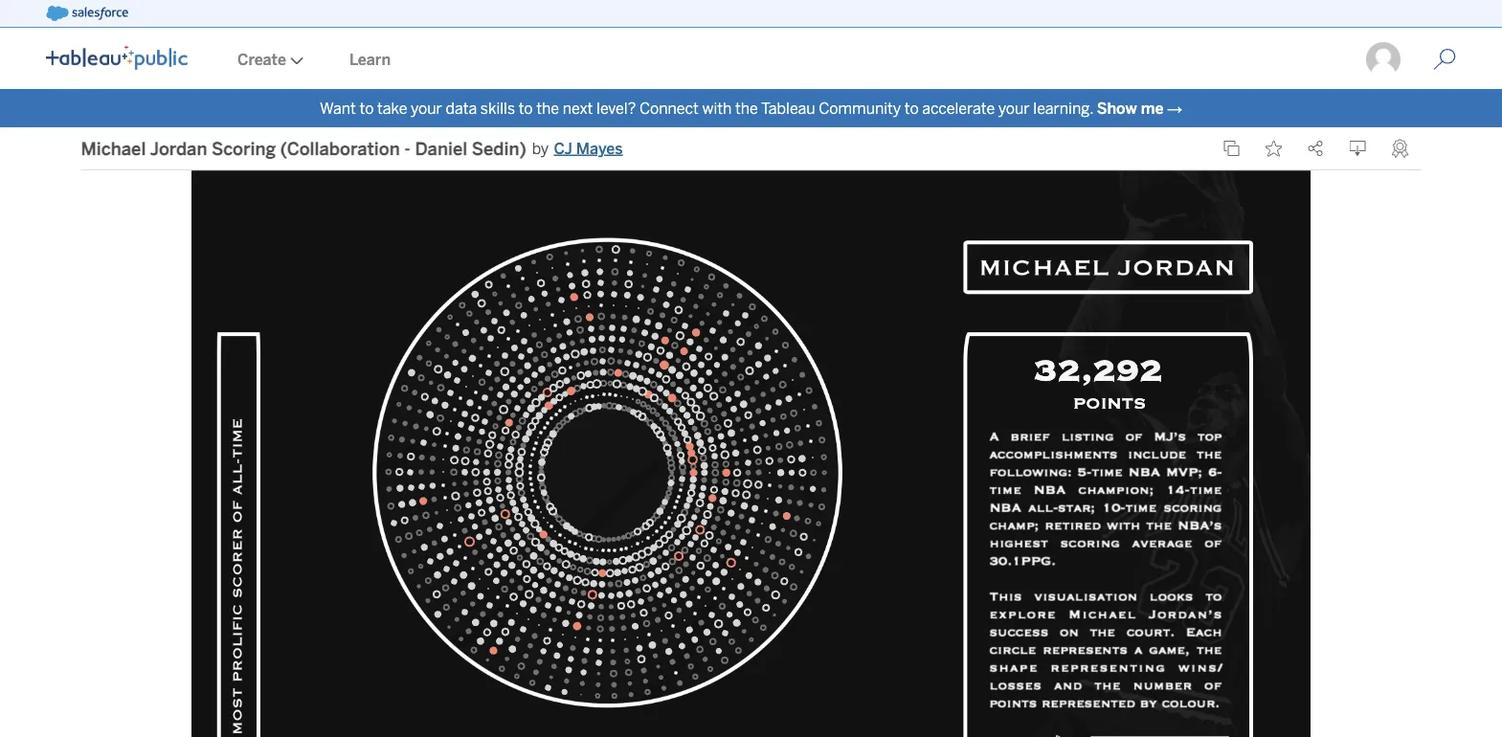 Task type: vqa. For each thing, say whether or not it's contained in the screenshot.
Color Image
no



Task type: locate. For each thing, give the bounding box(es) containing it.
data
[[446, 99, 477, 117]]

1 horizontal spatial to
[[519, 99, 533, 117]]

the left next
[[536, 99, 559, 117]]

to right skills
[[519, 99, 533, 117]]

your
[[411, 99, 442, 117], [998, 99, 1030, 117]]

1 the from the left
[[536, 99, 559, 117]]

your left learning.
[[998, 99, 1030, 117]]

your right take
[[411, 99, 442, 117]]

skills
[[480, 99, 515, 117]]

next
[[563, 99, 593, 117]]

2 to from the left
[[519, 99, 533, 117]]

favorite button image
[[1265, 140, 1282, 157]]

cj mayes link
[[554, 137, 623, 160]]

1 horizontal spatial your
[[998, 99, 1030, 117]]

to left "accelerate"
[[904, 99, 919, 117]]

make a copy image
[[1223, 140, 1240, 157]]

me
[[1141, 99, 1164, 117]]

to
[[359, 99, 374, 117], [519, 99, 533, 117], [904, 99, 919, 117]]

connect
[[639, 99, 699, 117]]

0 horizontal spatial the
[[536, 99, 559, 117]]

learn link
[[326, 30, 414, 89]]

0 horizontal spatial to
[[359, 99, 374, 117]]

the
[[536, 99, 559, 117], [735, 99, 758, 117]]

community
[[819, 99, 901, 117]]

learn
[[349, 50, 391, 68]]

1 horizontal spatial the
[[735, 99, 758, 117]]

level?
[[597, 99, 636, 117]]

salesforce logo image
[[46, 6, 128, 21]]

michael jordan scoring (collaboration - daniel sedin) by cj mayes
[[81, 138, 623, 159]]

0 horizontal spatial your
[[411, 99, 442, 117]]

the right 'with'
[[735, 99, 758, 117]]

to left take
[[359, 99, 374, 117]]

1 to from the left
[[359, 99, 374, 117]]

go to search image
[[1410, 48, 1479, 71]]

2 horizontal spatial to
[[904, 99, 919, 117]]

1 your from the left
[[411, 99, 442, 117]]

show
[[1097, 99, 1137, 117]]



Task type: describe. For each thing, give the bounding box(es) containing it.
2 your from the left
[[998, 99, 1030, 117]]

michael
[[81, 138, 146, 159]]

want
[[320, 99, 356, 117]]

by
[[532, 139, 549, 157]]

take
[[377, 99, 407, 117]]

logo image
[[46, 45, 188, 70]]

mayes
[[576, 139, 623, 157]]

with
[[702, 99, 732, 117]]

nominate for viz of the day image
[[1392, 139, 1409, 158]]

accelerate
[[922, 99, 995, 117]]

show me link
[[1097, 99, 1164, 117]]

create
[[237, 50, 286, 68]]

learning.
[[1033, 99, 1093, 117]]

tableau
[[761, 99, 815, 117]]

sedin)
[[472, 138, 526, 159]]

cj
[[554, 139, 572, 157]]

daniel
[[415, 138, 467, 159]]

tara.schultz image
[[1364, 40, 1403, 79]]

-
[[404, 138, 411, 159]]

want to take your data skills to the next level? connect with the tableau community to accelerate your learning. show me →
[[320, 99, 1183, 117]]

scoring
[[212, 138, 276, 159]]

(collaboration
[[280, 138, 400, 159]]

2 the from the left
[[735, 99, 758, 117]]

3 to from the left
[[904, 99, 919, 117]]

jordan
[[150, 138, 207, 159]]

→
[[1167, 99, 1183, 117]]

create button
[[214, 30, 326, 89]]



